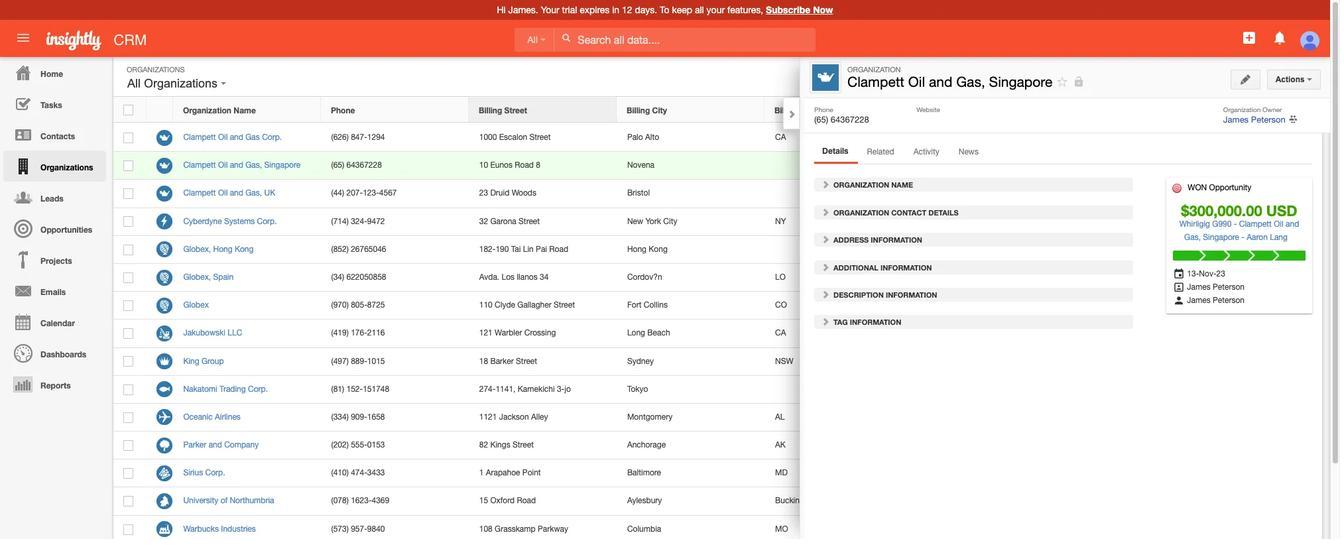 Task type: describe. For each thing, give the bounding box(es) containing it.
md cell
[[765, 460, 913, 488]]

singapore cell
[[913, 152, 1061, 180]]

nsw cell
[[765, 348, 913, 376]]

23 inside cell
[[479, 189, 488, 198]]

description information
[[832, 290, 937, 299]]

row containing jakubowski llc
[[113, 320, 1127, 348]]

108
[[479, 524, 493, 534]]

of
[[221, 496, 228, 506]]

opportunity
[[1209, 183, 1252, 192]]

reports link
[[3, 369, 106, 400]]

lo cell
[[765, 264, 913, 292]]

spain inside cell
[[923, 273, 944, 282]]

uk
[[264, 189, 275, 198]]

0 vertical spatial james peterson
[[1223, 115, 1286, 125]]

row containing warbucks industries
[[113, 516, 1127, 539]]

corp. right "gas"
[[262, 133, 282, 142]]

23 for 13-nov-23
[[1217, 269, 1225, 279]]

palo
[[627, 133, 643, 142]]

5 follow image from the top
[[1071, 496, 1084, 508]]

and down clampett oil and gas corp. link at the left top
[[230, 161, 243, 170]]

notifications image
[[1272, 30, 1288, 46]]

182-190 tai lin pai road
[[479, 245, 568, 254]]

(078) 1623-4369
[[331, 496, 389, 506]]

subscribe now link
[[766, 4, 833, 15]]

no tags link
[[1149, 287, 1178, 296]]

chevron right image for organization name
[[821, 180, 830, 189]]

united for york
[[923, 217, 947, 226]]

singapore left the refresh list image
[[989, 74, 1053, 90]]

274-1141, kamekichi 3-jo
[[479, 384, 571, 394]]

110 clyde gallagher street cell
[[469, 292, 617, 320]]

description
[[834, 290, 884, 299]]

follow image for singapore
[[1071, 160, 1084, 173]]

won
[[1188, 183, 1207, 192]]

hi james. your trial expires in 12 days. to keep all your features, subscribe now
[[497, 4, 833, 15]]

king
[[183, 356, 199, 366]]

information for additional information
[[881, 263, 932, 272]]

1 vertical spatial details
[[929, 208, 959, 217]]

15
[[479, 496, 488, 506]]

(497)
[[331, 356, 349, 366]]

university of northumbria link
[[183, 496, 281, 506]]

peterson for responsible user image
[[1213, 283, 1245, 292]]

(34) 622050858 cell
[[321, 264, 469, 292]]

1 hong from the left
[[213, 245, 233, 254]]

street for 32 garona street
[[519, 217, 540, 226]]

home link
[[3, 57, 106, 88]]

1 vertical spatial -
[[1242, 233, 1245, 242]]

billing for billing street
[[479, 105, 502, 115]]

contact
[[891, 208, 927, 217]]

projects
[[40, 256, 72, 266]]

anchorage
[[627, 440, 666, 450]]

0 horizontal spatial -
[[1234, 220, 1237, 229]]

ca cell for long beach
[[765, 320, 913, 348]]

(852) 26765046 cell
[[321, 236, 469, 264]]

oil for 23 druid woods
[[218, 189, 228, 198]]

889-
[[351, 356, 367, 366]]

0 vertical spatial export
[[1172, 156, 1201, 165]]

1623-
[[351, 496, 372, 506]]

corp. right trading
[[248, 384, 268, 394]]

kong inside cell
[[649, 245, 668, 254]]

follow image for columbia
[[1071, 524, 1084, 536]]

country
[[948, 105, 978, 115]]

123-
[[363, 189, 379, 198]]

(44) 207-123-4567 cell
[[321, 180, 469, 208]]

whirligig g990 - clampett oil and gas, singapore - aaron lang link
[[1180, 220, 1299, 242]]

kingdom
[[949, 189, 981, 198]]

row containing organization name
[[113, 97, 1127, 123]]

clampett oil and gas, singapore link
[[183, 161, 307, 170]]

23 for 13-nov-23 import
[[1177, 230, 1186, 239]]

$300,000.00 usd whirligig g990 - clampett oil and gas, singapore - aaron lang
[[1180, 202, 1299, 242]]

cordov?n cell
[[617, 264, 765, 292]]

0 vertical spatial details
[[822, 146, 849, 156]]

0 vertical spatial chevron right image
[[787, 109, 796, 119]]

274-
[[479, 384, 496, 394]]

street up 1000 escalon street
[[504, 105, 527, 115]]

actions
[[1276, 75, 1307, 84]]

actual close date image
[[1173, 269, 1185, 279]]

parker
[[183, 440, 206, 450]]

trading
[[220, 384, 246, 394]]

organization up james peterson link
[[1223, 105, 1261, 113]]

82 kings street cell
[[469, 432, 617, 460]]

follow image for montgomery
[[1071, 412, 1084, 424]]

king group link
[[183, 356, 230, 366]]

row containing clampett oil and gas, uk
[[113, 180, 1127, 208]]

avda. los llanos 34
[[479, 273, 549, 282]]

organization down 13-nov-23 import link
[[1136, 246, 1192, 255]]

gas, left uk
[[246, 189, 262, 198]]

(65) 64367228 cell
[[321, 152, 469, 180]]

/
[[1167, 156, 1170, 165]]

billing for billing country
[[922, 105, 946, 115]]

1121 jackson alley cell
[[469, 404, 617, 432]]

follow image for anchorage
[[1071, 440, 1084, 452]]

bristol
[[627, 189, 650, 198]]

(81) 152-151748
[[331, 384, 389, 394]]

opportunity owner image
[[1173, 296, 1185, 305]]

all organizations
[[127, 77, 221, 90]]

sydney cell
[[617, 348, 765, 376]]

billing city
[[627, 105, 667, 115]]

182-190 tai lin pai road cell
[[469, 236, 617, 264]]

(497) 889-1015
[[331, 356, 385, 366]]

(81) 152-151748 cell
[[321, 376, 469, 404]]

website
[[917, 105, 940, 113]]

organizations for import organizations and notes
[[1173, 175, 1222, 184]]

arapahoe
[[486, 468, 520, 478]]

actions button
[[1267, 70, 1321, 90]]

1 arapahoe point cell
[[469, 460, 617, 488]]

64367228 inside phone (65) 64367228
[[831, 115, 869, 125]]

2 vertical spatial import
[[1188, 230, 1211, 239]]

al cell
[[765, 404, 913, 432]]

export organizations and notes
[[1145, 194, 1262, 203]]

globex, for globex, spain
[[183, 273, 211, 282]]

(852) 26765046
[[331, 245, 386, 254]]

parker and company link
[[183, 440, 265, 450]]

industries
[[221, 524, 256, 534]]

street for 82 kings street
[[513, 440, 534, 450]]

llanos
[[517, 273, 538, 282]]

ak cell
[[765, 432, 913, 460]]

palo alto
[[627, 133, 659, 142]]

0 vertical spatial peterson
[[1251, 115, 1286, 125]]

related
[[867, 147, 894, 157]]

long beach
[[627, 328, 670, 338]]

dashboards link
[[3, 338, 106, 369]]

emails link
[[3, 275, 106, 306]]

0 vertical spatial james
[[1223, 115, 1249, 125]]

street for 18 barker street
[[516, 356, 537, 366]]

follow image for long beach
[[1071, 328, 1084, 340]]

road for 15 oxford road
[[517, 496, 536, 506]]

hong kong
[[627, 245, 668, 254]]

pai
[[536, 245, 547, 254]]

and left "gas"
[[230, 133, 243, 142]]

buckinghamshire cell
[[765, 488, 913, 516]]

navigation containing home
[[0, 57, 106, 400]]

state
[[800, 105, 820, 115]]

0 vertical spatial clampett oil and gas, singapore
[[848, 74, 1053, 90]]

additional information
[[832, 263, 932, 272]]

aylesbury
[[627, 496, 662, 506]]

states for new york city
[[949, 217, 972, 226]]

phone for phone (65) 64367228
[[814, 105, 833, 113]]

crm
[[114, 32, 147, 48]]

1 horizontal spatial organization name
[[832, 181, 913, 189]]

(34)
[[331, 273, 344, 282]]

$300,000.00
[[1181, 202, 1262, 220]]

mo cell
[[765, 516, 913, 539]]

(65) inside phone (65) 64367228
[[814, 115, 828, 125]]

palo alto cell
[[617, 124, 765, 152]]

(626) 847-1294
[[331, 133, 385, 142]]

jakubowski
[[183, 328, 225, 338]]

follow image for palo alto
[[1071, 132, 1084, 145]]

follow image for baltimore
[[1071, 468, 1084, 480]]

follow image for tokyo
[[1071, 384, 1084, 396]]

notes for export organizations and notes
[[1241, 194, 1262, 203]]

clampett for 23 druid woods
[[183, 189, 216, 198]]

0 vertical spatial organization name
[[183, 105, 256, 115]]

corp. right systems
[[257, 217, 277, 226]]

(410) 474-3433 cell
[[321, 460, 469, 488]]

james peterson for responsible user image
[[1185, 283, 1245, 292]]

globex, spain link
[[183, 273, 240, 282]]

globex, for globex, hong kong
[[183, 245, 211, 254]]

montgomery
[[627, 412, 673, 422]]

1 horizontal spatial your
[[1136, 210, 1157, 219]]

opportunity image
[[1172, 183, 1182, 194]]

hi
[[497, 5, 506, 15]]

(410) 474-3433
[[331, 468, 385, 478]]

mo
[[775, 524, 788, 534]]

clampett up phone (65) 64367228
[[848, 74, 905, 90]]

york
[[646, 217, 661, 226]]

phone (65) 64367228
[[814, 105, 869, 125]]

united states for new york city
[[923, 217, 972, 226]]

and inside the $300,000.00 usd whirligig g990 - clampett oil and gas, singapore - aaron lang
[[1286, 220, 1299, 229]]

corp. right sirius
[[205, 468, 225, 478]]

(44)
[[331, 189, 344, 198]]

calendar link
[[3, 306, 106, 338]]

information for tag information
[[850, 318, 901, 327]]

now
[[813, 4, 833, 15]]

jo
[[565, 384, 571, 394]]

row containing cyberdyne systems corp.
[[113, 208, 1127, 236]]

street for 1000 escalon street
[[530, 133, 551, 142]]

globex, hong kong link
[[183, 245, 260, 254]]

address information
[[832, 236, 922, 244]]

13-nov-23 import
[[1145, 230, 1211, 239]]

beach
[[647, 328, 670, 338]]

long
[[627, 328, 645, 338]]

name inside row group
[[234, 105, 256, 115]]

clampett oil and gas, uk link
[[183, 189, 282, 198]]

oceanic
[[183, 412, 213, 422]]

tokyo cell
[[617, 376, 765, 404]]

Search this list... text field
[[896, 66, 1045, 86]]

leads
[[40, 194, 63, 204]]

organization right organization icon
[[848, 66, 901, 74]]

ca cell for palo alto
[[765, 124, 913, 152]]

james peterson for opportunity owner icon
[[1185, 296, 1245, 305]]

road inside 182-190 tai lin pai road cell
[[549, 245, 568, 254]]



Task type: locate. For each thing, give the bounding box(es) containing it.
row containing globex, hong kong
[[113, 236, 1127, 264]]

oil inside the $300,000.00 usd whirligig g990 - clampett oil and gas, singapore - aaron lang
[[1274, 220, 1284, 229]]

0 horizontal spatial organization name
[[183, 105, 256, 115]]

city inside cell
[[663, 217, 677, 226]]

3 united from the top
[[923, 217, 947, 226]]

2 kong from the left
[[649, 245, 668, 254]]

3 column header from the left
[[1094, 97, 1127, 123]]

parker and company
[[183, 440, 259, 450]]

won opportunity
[[1186, 183, 1252, 192]]

1294
[[367, 133, 385, 142]]

0 horizontal spatial phone
[[331, 105, 355, 115]]

2 row from the top
[[113, 124, 1127, 152]]

states for palo alto
[[949, 133, 972, 142]]

clampett
[[848, 74, 905, 90], [183, 133, 216, 142], [183, 161, 216, 170], [183, 189, 216, 198], [1239, 220, 1272, 229]]

nov- down tags
[[1199, 269, 1217, 279]]

united states for fort collins
[[923, 300, 972, 310]]

billing for billing city
[[627, 105, 650, 115]]

2 hong from the left
[[627, 245, 647, 254]]

features,
[[727, 5, 763, 15]]

united states for long beach
[[923, 328, 972, 338]]

phone for phone
[[331, 105, 355, 115]]

4 chevron right image from the top
[[821, 317, 830, 327]]

point
[[522, 468, 541, 478]]

0 horizontal spatial hong
[[213, 245, 233, 254]]

states for fort collins
[[949, 300, 972, 310]]

1 and from the top
[[1224, 175, 1238, 184]]

sample_data link
[[1149, 265, 1193, 279]]

oil up 'lang'
[[1274, 220, 1284, 229]]

row down palo
[[113, 152, 1127, 180]]

1 horizontal spatial new
[[1207, 72, 1224, 81]]

import for import organizations and notes
[[1148, 175, 1171, 184]]

6 row from the top
[[113, 236, 1127, 264]]

1 vertical spatial road
[[549, 245, 568, 254]]

all for all
[[528, 34, 538, 45]]

show sidebar image
[[1168, 72, 1177, 81]]

your inside hi james. your trial expires in 12 days. to keep all your features, subscribe now
[[541, 5, 559, 15]]

1 vertical spatial globex,
[[183, 273, 211, 282]]

kong down systems
[[235, 245, 254, 254]]

james for responsible user image
[[1187, 283, 1211, 292]]

2 ca cell from the top
[[765, 320, 913, 348]]

18 barker street
[[479, 356, 537, 366]]

207-
[[346, 189, 363, 198]]

clampett up aaron at the right of the page
[[1239, 220, 1272, 229]]

0 vertical spatial -
[[1234, 220, 1237, 229]]

chevron right image for tag information
[[821, 317, 830, 327]]

1 vertical spatial new
[[627, 217, 643, 226]]

address
[[834, 236, 869, 244]]

1 notes from the top
[[1241, 175, 1262, 184]]

spain cell
[[913, 264, 1061, 292]]

imports
[[1191, 210, 1225, 219]]

road for 10 eunos road 8
[[515, 161, 534, 170]]

1 vertical spatial (65)
[[331, 161, 344, 170]]

column header
[[147, 97, 173, 123], [1060, 97, 1094, 123], [1094, 97, 1127, 123]]

row down the aylesbury
[[113, 516, 1127, 539]]

1 horizontal spatial details
[[929, 208, 959, 217]]

details down united kingdom at the top right
[[929, 208, 959, 217]]

2 spain from the left
[[923, 273, 944, 282]]

clampett up the cyberdyne
[[183, 189, 216, 198]]

james peterson
[[1223, 115, 1286, 125], [1185, 283, 1245, 292], [1185, 296, 1245, 305]]

clampett oil and gas, singapore up 'billing country' on the right
[[848, 74, 1053, 90]]

billing left state on the top right
[[775, 105, 798, 115]]

record permissions image
[[1073, 74, 1085, 90]]

import for import / export
[[1136, 156, 1165, 165]]

23 right actual close date icon
[[1217, 269, 1225, 279]]

import left /
[[1136, 156, 1165, 165]]

united states cell for new york city
[[913, 208, 1061, 236]]

row containing university of northumbria
[[113, 488, 1127, 516]]

row
[[113, 97, 1127, 123], [113, 124, 1127, 152], [113, 152, 1127, 180], [113, 180, 1127, 208], [113, 208, 1127, 236], [113, 236, 1127, 264], [113, 264, 1127, 292], [113, 292, 1127, 320], [113, 320, 1127, 348], [113, 348, 1127, 376], [113, 376, 1127, 404], [113, 404, 1127, 432], [113, 432, 1127, 460], [113, 460, 1127, 488], [113, 488, 1127, 516], [113, 516, 1127, 539]]

2 notes from the top
[[1241, 194, 1262, 203]]

1 united states from the top
[[923, 133, 972, 142]]

ca for long beach
[[775, 328, 786, 338]]

your left trial
[[541, 5, 559, 15]]

0 horizontal spatial nov-
[[1159, 230, 1177, 239]]

1 united from the top
[[923, 133, 947, 142]]

ak
[[775, 440, 786, 450]]

avda.
[[479, 273, 500, 282]]

23 druid woods cell
[[469, 180, 617, 208]]

0 horizontal spatial export
[[1148, 194, 1171, 203]]

1 vertical spatial notes
[[1241, 194, 1262, 203]]

2 vertical spatial road
[[517, 496, 536, 506]]

united for collins
[[923, 300, 947, 310]]

kong down york
[[649, 245, 668, 254]]

3 united states cell from the top
[[913, 292, 1061, 320]]

gas, inside the $300,000.00 usd whirligig g990 - clampett oil and gas, singapore - aaron lang
[[1184, 233, 1201, 242]]

0 vertical spatial row group
[[113, 97, 1127, 123]]

news link
[[950, 143, 987, 163]]

1 vertical spatial ca cell
[[765, 320, 913, 348]]

ca cell
[[765, 124, 913, 152], [765, 320, 913, 348]]

cell
[[113, 152, 147, 180], [765, 152, 913, 180], [765, 180, 913, 208], [765, 236, 913, 264], [913, 348, 1061, 376], [1094, 348, 1127, 376], [765, 376, 913, 404], [913, 376, 1061, 404], [1094, 376, 1127, 404], [913, 404, 1061, 432], [1094, 404, 1127, 432], [913, 432, 1061, 460], [1094, 432, 1127, 460], [913, 460, 1061, 488], [1094, 460, 1127, 488], [913, 488, 1061, 516], [1094, 488, 1127, 516], [913, 516, 1061, 539], [1094, 516, 1127, 539]]

singapore inside cell
[[923, 161, 960, 170]]

follow image
[[1056, 76, 1069, 88], [1071, 132, 1084, 145], [1071, 244, 1084, 257], [1071, 300, 1084, 312], [1071, 328, 1084, 340], [1071, 356, 1084, 368], [1071, 384, 1084, 396], [1071, 412, 1084, 424], [1071, 440, 1084, 452], [1071, 468, 1084, 480], [1071, 524, 1084, 536]]

1 spain from the left
[[213, 273, 234, 282]]

0 vertical spatial import
[[1136, 156, 1165, 165]]

co
[[775, 300, 787, 310]]

information
[[871, 236, 922, 244], [881, 263, 932, 272], [886, 290, 937, 299], [850, 318, 901, 327]]

chevron right image
[[787, 109, 796, 119], [821, 262, 830, 272], [821, 290, 830, 299]]

(573)
[[331, 524, 349, 534]]

1 globex, from the top
[[183, 245, 211, 254]]

2 globex, from the top
[[183, 273, 211, 282]]

1 vertical spatial organization name
[[832, 181, 913, 189]]

ny cell
[[765, 208, 913, 236]]

2 united states cell from the top
[[913, 208, 1061, 236]]

organization up address
[[834, 208, 889, 217]]

new right show sidebar icon
[[1207, 72, 1224, 81]]

None checkbox
[[123, 105, 133, 115], [124, 133, 134, 143], [124, 300, 134, 311], [124, 328, 134, 339], [124, 412, 134, 423], [124, 440, 134, 451], [124, 468, 134, 479], [124, 496, 134, 507], [123, 105, 133, 115], [124, 133, 134, 143], [124, 300, 134, 311], [124, 328, 134, 339], [124, 412, 134, 423], [124, 440, 134, 451], [124, 468, 134, 479], [124, 496, 134, 507]]

1
[[479, 468, 484, 478]]

1 vertical spatial nov-
[[1199, 269, 1217, 279]]

notes for import organizations and notes
[[1241, 175, 1262, 184]]

activity
[[914, 147, 940, 157]]

row group containing organization name
[[113, 97, 1127, 123]]

details
[[822, 146, 849, 156], [929, 208, 959, 217]]

new inside cell
[[627, 217, 643, 226]]

follow image for united states
[[1071, 216, 1084, 229]]

news
[[959, 147, 979, 157]]

owner
[[1263, 105, 1282, 113]]

china cell
[[913, 236, 1061, 264]]

0 horizontal spatial details
[[822, 146, 849, 156]]

avda. los llanos 34 cell
[[469, 264, 617, 292]]

1 row from the top
[[113, 97, 1127, 123]]

0 horizontal spatial spain
[[213, 273, 234, 282]]

1 vertical spatial 64367228
[[346, 161, 382, 170]]

home
[[40, 69, 63, 79]]

united states cell for palo alto
[[913, 124, 1061, 152]]

globex, down the cyberdyne
[[183, 245, 211, 254]]

james for opportunity owner icon
[[1187, 296, 1211, 305]]

street right barker
[[516, 356, 537, 366]]

1 horizontal spatial export
[[1172, 156, 1201, 165]]

121 warbler crossing cell
[[469, 320, 617, 348]]

notes down 'opportunity' at the top of page
[[1241, 194, 1262, 203]]

(714) 324-9472 cell
[[321, 208, 469, 236]]

road left 8 on the top
[[515, 161, 534, 170]]

organizations for all organizations
[[144, 77, 218, 90]]

hong
[[213, 245, 233, 254], [627, 245, 647, 254]]

column header down record permissions "image"
[[1060, 97, 1094, 123]]

(202) 555-0153 cell
[[321, 432, 469, 460]]

1 states from the top
[[949, 133, 972, 142]]

1 horizontal spatial spain
[[923, 273, 944, 282]]

(334) 909-1658 cell
[[321, 404, 469, 432]]

32 garona street
[[479, 217, 540, 226]]

aaron
[[1247, 233, 1268, 242]]

1 horizontal spatial -
[[1242, 233, 1245, 242]]

united for alto
[[923, 133, 947, 142]]

16 row from the top
[[113, 516, 1127, 539]]

garona
[[490, 217, 516, 226]]

clampett for 10 eunos road 8
[[183, 161, 216, 170]]

city up alto
[[652, 105, 667, 115]]

4 follow image from the top
[[1071, 272, 1084, 285]]

2 horizontal spatial 23
[[1217, 269, 1225, 279]]

new for new organization
[[1207, 72, 1224, 81]]

gas, down whirligig
[[1184, 233, 1201, 242]]

novena cell
[[617, 152, 765, 180]]

909-
[[351, 412, 367, 422]]

3 row from the top
[[113, 152, 1127, 180]]

1 vertical spatial james peterson
[[1185, 283, 1245, 292]]

baltimore
[[627, 468, 661, 478]]

notes up $300,000.00
[[1241, 175, 1262, 184]]

fort collins cell
[[617, 292, 765, 320]]

road right oxford
[[517, 496, 536, 506]]

sirius corp. link
[[183, 468, 232, 478]]

(970) 805-8725 cell
[[321, 292, 469, 320]]

import down whirligig
[[1188, 230, 1211, 239]]

3 billing from the left
[[775, 105, 798, 115]]

organizations for export organizations and notes
[[1173, 194, 1222, 203]]

1 ca cell from the top
[[765, 124, 913, 152]]

hong up cordov?n
[[627, 245, 647, 254]]

274-1141, kamekichi 3-jo cell
[[469, 376, 617, 404]]

llc
[[228, 328, 242, 338]]

(078) 1623-4369 cell
[[321, 488, 469, 516]]

organization image
[[812, 64, 839, 91]]

nakatomi
[[183, 384, 217, 394]]

2 vertical spatial james
[[1187, 296, 1211, 305]]

city right york
[[663, 217, 677, 226]]

15 oxford road cell
[[469, 488, 617, 516]]

8 row from the top
[[113, 292, 1127, 320]]

tai
[[511, 245, 521, 254]]

lo
[[775, 273, 786, 282]]

united states cell for fort collins
[[913, 292, 1061, 320]]

23 left druid
[[479, 189, 488, 198]]

information down "china" on the right top
[[881, 263, 932, 272]]

9 row from the top
[[113, 320, 1127, 348]]

street
[[504, 105, 527, 115], [530, 133, 551, 142], [519, 217, 540, 226], [554, 300, 575, 310], [516, 356, 537, 366], [513, 440, 534, 450]]

0 horizontal spatial 23
[[479, 189, 488, 198]]

1 column header from the left
[[147, 97, 173, 123]]

2 and from the top
[[1224, 194, 1239, 203]]

united states for palo alto
[[923, 133, 972, 142]]

spain down "china" on the right top
[[923, 273, 944, 282]]

108 grasskamp parkway
[[479, 524, 568, 534]]

1 row group from the top
[[113, 97, 1127, 123]]

fort
[[627, 300, 642, 310]]

oil for 1000 escalon street
[[218, 133, 228, 142]]

organizations inside all organizations button
[[144, 77, 218, 90]]

hong down cyberdyne systems corp.
[[213, 245, 233, 254]]

clampett oil and gas, singapore down clampett oil and gas corp. link at the left top
[[183, 161, 301, 170]]

warbucks industries
[[183, 524, 256, 534]]

1 kong from the left
[[235, 245, 254, 254]]

1 vertical spatial chevron right image
[[821, 262, 830, 272]]

2 column header from the left
[[1060, 97, 1094, 123]]

row containing parker and company
[[113, 432, 1127, 460]]

united states cell down kingdom
[[913, 208, 1061, 236]]

1 vertical spatial and
[[1224, 194, 1239, 203]]

long beach cell
[[617, 320, 765, 348]]

(497) 889-1015 cell
[[321, 348, 469, 376]]

0 horizontal spatial 13-
[[1148, 230, 1159, 239]]

8725
[[367, 300, 385, 310]]

oil up clampett oil and gas, uk
[[218, 161, 228, 170]]

jakubowski llc link
[[183, 328, 249, 338]]

united
[[923, 133, 947, 142], [923, 189, 947, 198], [923, 217, 947, 226], [923, 300, 947, 310], [923, 328, 947, 338]]

united states cell for long beach
[[913, 320, 1061, 348]]

(970)
[[331, 300, 349, 310]]

2 vertical spatial peterson
[[1213, 296, 1245, 305]]

3 follow image from the top
[[1071, 216, 1084, 229]]

whirligig
[[1180, 220, 1210, 229]]

1 vertical spatial your
[[1136, 210, 1157, 219]]

information for description information
[[886, 290, 937, 299]]

0 vertical spatial city
[[652, 105, 667, 115]]

chevron right image for address information
[[821, 235, 830, 244]]

5 united from the top
[[923, 328, 947, 338]]

row up the long
[[113, 292, 1127, 320]]

and up 'billing country' on the right
[[929, 74, 953, 90]]

9472
[[367, 217, 385, 226]]

columbia cell
[[617, 516, 765, 539]]

nov- for 13-nov-23
[[1199, 269, 1217, 279]]

chevron right image for organization contact details
[[821, 207, 830, 217]]

row up columbia
[[113, 488, 1127, 516]]

1 horizontal spatial 64367228
[[831, 115, 869, 125]]

united for beach
[[923, 328, 947, 338]]

row up the aylesbury
[[113, 460, 1127, 488]]

no
[[1149, 287, 1160, 296]]

oceanic airlines link
[[183, 412, 247, 422]]

follow image
[[1071, 160, 1084, 173], [1071, 188, 1084, 201], [1071, 216, 1084, 229], [1071, 272, 1084, 285], [1071, 496, 1084, 508]]

activity link
[[905, 143, 948, 163]]

nov- for 13-nov-23 import
[[1159, 230, 1177, 239]]

(65) 64367228
[[331, 161, 382, 170]]

row group
[[113, 97, 1127, 123], [113, 124, 1127, 539]]

13- up organization tags
[[1148, 230, 1159, 239]]

new left york
[[627, 217, 643, 226]]

(419) 176-2116 cell
[[321, 320, 469, 348]]

1 billing from the left
[[479, 105, 502, 115]]

2 states from the top
[[949, 217, 972, 226]]

export up recent
[[1148, 194, 1171, 203]]

1141,
[[496, 384, 516, 394]]

globex, up globex
[[183, 273, 211, 282]]

clampett up clampett oil and gas, uk
[[183, 161, 216, 170]]

ca down co
[[775, 328, 786, 338]]

singapore down g990
[[1203, 233, 1239, 242]]

woods
[[512, 189, 536, 198]]

row containing clampett oil and gas corp.
[[113, 124, 1127, 152]]

190
[[496, 245, 509, 254]]

chevron right image for description information
[[821, 290, 830, 299]]

organization up clampett oil and gas corp.
[[183, 105, 231, 115]]

row up tokyo
[[113, 348, 1127, 376]]

and for export organizations and notes
[[1224, 194, 1239, 203]]

fort collins
[[627, 300, 668, 310]]

1 vertical spatial 13-
[[1187, 269, 1199, 279]]

follow image for fort collins
[[1071, 300, 1084, 312]]

oil up cyberdyne systems corp.
[[218, 189, 228, 198]]

details down phone (65) 64367228
[[822, 146, 849, 156]]

(81)
[[331, 384, 344, 394]]

0 horizontal spatial all
[[127, 77, 141, 90]]

clampett for 1000 escalon street
[[183, 133, 216, 142]]

0 vertical spatial name
[[234, 105, 256, 115]]

(626) 847-1294 cell
[[321, 124, 469, 152]]

0 vertical spatial notes
[[1241, 175, 1262, 184]]

13 row from the top
[[113, 432, 1127, 460]]

sirius corp.
[[183, 468, 225, 478]]

0 horizontal spatial (65)
[[331, 161, 344, 170]]

oil for 10 eunos road 8
[[218, 161, 228, 170]]

0 vertical spatial (65)
[[814, 115, 828, 125]]

row containing globex, spain
[[113, 264, 1127, 292]]

0 vertical spatial globex,
[[183, 245, 211, 254]]

new york city
[[627, 217, 677, 226]]

7 row from the top
[[113, 264, 1127, 292]]

systems
[[224, 217, 255, 226]]

responsible user image
[[1173, 283, 1185, 292]]

export right /
[[1172, 156, 1201, 165]]

182-
[[479, 245, 496, 254]]

108 grasskamp parkway cell
[[469, 516, 617, 539]]

(334) 909-1658
[[331, 412, 385, 422]]

singapore down the activity
[[923, 161, 960, 170]]

chevron right image for additional information
[[821, 262, 830, 272]]

new for new york city
[[627, 217, 643, 226]]

1 horizontal spatial phone
[[814, 105, 833, 113]]

1 horizontal spatial 23
[[1177, 230, 1186, 239]]

1 united states cell from the top
[[913, 124, 1061, 152]]

1 follow image from the top
[[1071, 160, 1084, 173]]

(573) 957-9840 cell
[[321, 516, 469, 539]]

united states cell
[[913, 124, 1061, 152], [913, 208, 1061, 236], [913, 292, 1061, 320], [913, 320, 1061, 348]]

street right gallagher
[[554, 300, 575, 310]]

globex,
[[183, 245, 211, 254], [183, 273, 211, 282]]

change record owner image
[[1289, 114, 1298, 126]]

follow image for united kingdom
[[1071, 188, 1084, 201]]

hong kong cell
[[617, 236, 765, 264]]

row up fort at the left of page
[[113, 264, 1127, 292]]

row containing globex
[[113, 292, 1127, 320]]

1 vertical spatial all
[[127, 77, 141, 90]]

1 horizontal spatial 13-
[[1187, 269, 1199, 279]]

nakatomi trading corp.
[[183, 384, 268, 394]]

chevron right image
[[821, 180, 830, 189], [821, 207, 830, 217], [821, 235, 830, 244], [821, 317, 830, 327]]

64367228 up details link
[[831, 115, 869, 125]]

1 horizontal spatial nov-
[[1199, 269, 1217, 279]]

new inside "link"
[[1207, 72, 1224, 81]]

3 states from the top
[[949, 300, 972, 310]]

column header down all organizations on the left top of page
[[147, 97, 173, 123]]

name up "gas"
[[234, 105, 256, 115]]

15 row from the top
[[113, 488, 1127, 516]]

collins
[[644, 300, 668, 310]]

1 horizontal spatial hong
[[627, 245, 647, 254]]

1 horizontal spatial name
[[891, 181, 913, 189]]

tokyo
[[627, 384, 648, 394]]

23
[[479, 189, 488, 198], [1177, 230, 1186, 239], [1217, 269, 1225, 279]]

and right the parker at bottom left
[[209, 440, 222, 450]]

gas, down "gas"
[[246, 161, 262, 170]]

ca cell down state on the top right
[[765, 124, 913, 152]]

clampett oil and gas, singapore
[[848, 74, 1053, 90], [183, 161, 301, 170]]

organization inside "link"
[[1226, 72, 1275, 81]]

and for import organizations and notes
[[1224, 175, 1238, 184]]

co cell
[[765, 292, 913, 320]]

montgomery cell
[[617, 404, 765, 432]]

organization name down related link
[[832, 181, 913, 189]]

row containing sirius corp.
[[113, 460, 1127, 488]]

row containing clampett oil and gas, singapore
[[113, 152, 1127, 180]]

1 vertical spatial import
[[1148, 175, 1171, 184]]

row down novena
[[113, 180, 1127, 208]]

aylesbury cell
[[617, 488, 765, 516]]

navigation
[[0, 57, 106, 400]]

1 horizontal spatial all
[[528, 34, 538, 45]]

university of northumbria
[[183, 496, 274, 506]]

0 horizontal spatial your
[[541, 5, 559, 15]]

0 horizontal spatial 64367228
[[346, 161, 382, 170]]

1 vertical spatial name
[[891, 181, 913, 189]]

import left the opportunity icon on the top right of the page
[[1148, 175, 1171, 184]]

clampett inside the $300,000.00 usd whirligig g990 - clampett oil and gas, singapore - aaron lang
[[1239, 220, 1272, 229]]

2 chevron right image from the top
[[821, 207, 830, 217]]

4 row from the top
[[113, 180, 1127, 208]]

2 row group from the top
[[113, 124, 1127, 539]]

row containing nakatomi trading corp.
[[113, 376, 1127, 404]]

4 united states cell from the top
[[913, 320, 1061, 348]]

follow image for hong kong
[[1071, 244, 1084, 257]]

12 row from the top
[[113, 404, 1127, 432]]

0 vertical spatial nov-
[[1159, 230, 1177, 239]]

row containing oceanic airlines
[[113, 404, 1127, 432]]

2 follow image from the top
[[1071, 188, 1084, 201]]

james down 13-nov-23
[[1187, 283, 1211, 292]]

11 row from the top
[[113, 376, 1127, 404]]

15 oxford road
[[479, 496, 536, 506]]

singapore up uk
[[264, 161, 301, 170]]

1 vertical spatial clampett oil and gas, singapore
[[183, 161, 301, 170]]

18 barker street cell
[[469, 348, 617, 376]]

al
[[775, 412, 785, 422]]

1 horizontal spatial kong
[[649, 245, 668, 254]]

4 united from the top
[[923, 300, 947, 310]]

- right g990
[[1234, 220, 1237, 229]]

2 billing from the left
[[627, 105, 650, 115]]

road inside 10 eunos road 8 "cell"
[[515, 161, 534, 170]]

0 vertical spatial ca cell
[[765, 124, 913, 152]]

0 horizontal spatial new
[[627, 217, 643, 226]]

2 vertical spatial james peterson
[[1185, 296, 1245, 305]]

chevron right image left the description
[[821, 290, 830, 299]]

clampett oil and gas, singapore inside row group
[[183, 161, 301, 170]]

follow image for sydney
[[1071, 356, 1084, 368]]

row group containing clampett oil and gas corp.
[[113, 124, 1127, 539]]

and up systems
[[230, 189, 243, 198]]

13- for 13-nov-23
[[1187, 269, 1199, 279]]

1 vertical spatial peterson
[[1213, 283, 1245, 292]]

0 vertical spatial 64367228
[[831, 115, 869, 125]]

0 vertical spatial 23
[[479, 189, 488, 198]]

import organizations and notes link
[[1136, 175, 1262, 184]]

1 vertical spatial export
[[1148, 194, 1171, 203]]

10 eunos road 8 cell
[[469, 152, 617, 180]]

peterson
[[1251, 115, 1286, 125], [1213, 283, 1245, 292], [1213, 296, 1245, 305]]

2 united from the top
[[923, 189, 947, 198]]

0 vertical spatial ca
[[775, 133, 786, 142]]

organization down related link
[[834, 181, 889, 189]]

4 states from the top
[[949, 328, 972, 338]]

1000 escalon street cell
[[469, 124, 617, 152]]

all for all organizations
[[127, 77, 141, 90]]

alley
[[531, 412, 548, 422]]

3 united states from the top
[[923, 300, 972, 310]]

64367228 inside "cell"
[[346, 161, 382, 170]]

oil up website
[[908, 74, 925, 90]]

0 horizontal spatial name
[[234, 105, 256, 115]]

1 chevron right image from the top
[[821, 180, 830, 189]]

32 garona street cell
[[469, 208, 617, 236]]

united kingdom cell
[[913, 180, 1061, 208]]

0 vertical spatial all
[[528, 34, 538, 45]]

phone up (626)
[[331, 105, 355, 115]]

oil left "gas"
[[218, 133, 228, 142]]

0 vertical spatial road
[[515, 161, 534, 170]]

road inside 15 oxford road 'cell'
[[517, 496, 536, 506]]

Search all data.... text field
[[555, 28, 816, 52]]

13- for 13-nov-23 import
[[1148, 230, 1159, 239]]

barker
[[490, 356, 514, 366]]

refresh list image
[[1061, 72, 1073, 81]]

and down 'opportunity' at the top of page
[[1224, 194, 1239, 203]]

gas, up "country"
[[956, 74, 985, 90]]

1 vertical spatial james
[[1187, 283, 1211, 292]]

billing up 1000
[[479, 105, 502, 115]]

34
[[540, 273, 549, 282]]

new organization
[[1207, 72, 1275, 81]]

road right the 'pai'
[[549, 245, 568, 254]]

0 vertical spatial and
[[1224, 175, 1238, 184]]

13- right actual close date icon
[[1187, 269, 1199, 279]]

14 row from the top
[[113, 460, 1127, 488]]

1 horizontal spatial (65)
[[814, 115, 828, 125]]

4 billing from the left
[[922, 105, 946, 115]]

street inside cell
[[519, 217, 540, 226]]

row containing king group
[[113, 348, 1127, 376]]

2 vertical spatial chevron right image
[[821, 290, 830, 299]]

chevron right image left address
[[821, 235, 830, 244]]

export organizations and notes link
[[1136, 194, 1262, 203]]

0153
[[367, 440, 385, 450]]

row up palo
[[113, 97, 1127, 123]]

bristol cell
[[617, 180, 765, 208]]

organization name up clampett oil and gas corp.
[[183, 105, 256, 115]]

1 vertical spatial 23
[[1177, 230, 1186, 239]]

james down organization owner at the top right of the page
[[1223, 115, 1249, 125]]

0 horizontal spatial kong
[[235, 245, 254, 254]]

0 vertical spatial new
[[1207, 72, 1224, 81]]

4 united states from the top
[[923, 328, 972, 338]]

information for address information
[[871, 236, 922, 244]]

0 horizontal spatial clampett oil and gas, singapore
[[183, 161, 301, 170]]

new york city cell
[[617, 208, 765, 236]]

road
[[515, 161, 534, 170], [549, 245, 568, 254], [517, 496, 536, 506]]

follow image for spain
[[1071, 272, 1084, 285]]

billing left "country"
[[922, 105, 946, 115]]

white image
[[562, 33, 571, 42]]

3 chevron right image from the top
[[821, 235, 830, 244]]

1 vertical spatial row group
[[113, 124, 1127, 539]]

phone inside phone (65) 64367228
[[814, 105, 833, 113]]

globex, spain
[[183, 273, 234, 282]]

5 row from the top
[[113, 208, 1127, 236]]

nakatomi trading corp. link
[[183, 384, 275, 394]]

king group
[[183, 356, 224, 366]]

ca for palo alto
[[775, 133, 786, 142]]

eunos
[[490, 161, 513, 170]]

trial
[[562, 5, 577, 15]]

- left aaron at the right of the page
[[1242, 233, 1245, 242]]

anchorage cell
[[617, 432, 765, 460]]

805-
[[351, 300, 367, 310]]

baltimore cell
[[617, 460, 765, 488]]

singapore inside the $300,000.00 usd whirligig g990 - clampett oil and gas, singapore - aaron lang
[[1203, 233, 1239, 242]]

billing for billing state
[[775, 105, 798, 115]]

1 vertical spatial city
[[663, 217, 677, 226]]

10 row from the top
[[113, 348, 1127, 376]]

26765046
[[351, 245, 386, 254]]

chevron right image left tag
[[821, 317, 830, 327]]

james right opportunity owner icon
[[1187, 296, 1211, 305]]

states for long beach
[[949, 328, 972, 338]]

all inside button
[[127, 77, 141, 90]]

2 united states from the top
[[923, 217, 972, 226]]

jackson
[[499, 412, 529, 422]]

ca cell down the description
[[765, 320, 913, 348]]

None checkbox
[[124, 161, 134, 171], [124, 189, 134, 199], [124, 216, 134, 227], [124, 244, 134, 255], [124, 272, 134, 283], [124, 356, 134, 367], [124, 384, 134, 395], [124, 524, 134, 535], [124, 161, 134, 171], [124, 189, 134, 199], [124, 216, 134, 227], [124, 244, 134, 255], [124, 272, 134, 283], [124, 356, 134, 367], [124, 384, 134, 395], [124, 524, 134, 535]]

hong inside cell
[[627, 245, 647, 254]]

united states cell down spain cell
[[913, 320, 1061, 348]]

2 ca from the top
[[775, 328, 786, 338]]

(65) inside "(65) 64367228" "cell"
[[331, 161, 344, 170]]

1 vertical spatial ca
[[775, 328, 786, 338]]

23 down whirligig
[[1177, 230, 1186, 239]]

0 vertical spatial 13-
[[1148, 230, 1159, 239]]

street right kings
[[513, 440, 534, 450]]

1 ca from the top
[[775, 133, 786, 142]]

row down bristol
[[113, 208, 1127, 236]]

2 vertical spatial 23
[[1217, 269, 1225, 279]]

row up cordov?n
[[113, 236, 1127, 264]]

1 horizontal spatial clampett oil and gas, singapore
[[848, 74, 1053, 90]]

peterson for opportunity owner icon
[[1213, 296, 1245, 305]]

0 vertical spatial your
[[541, 5, 559, 15]]

recent
[[1159, 210, 1189, 219]]

row down fort at the left of page
[[113, 320, 1127, 348]]



Task type: vqa. For each thing, say whether or not it's contained in the screenshot.
2nd column from right
no



